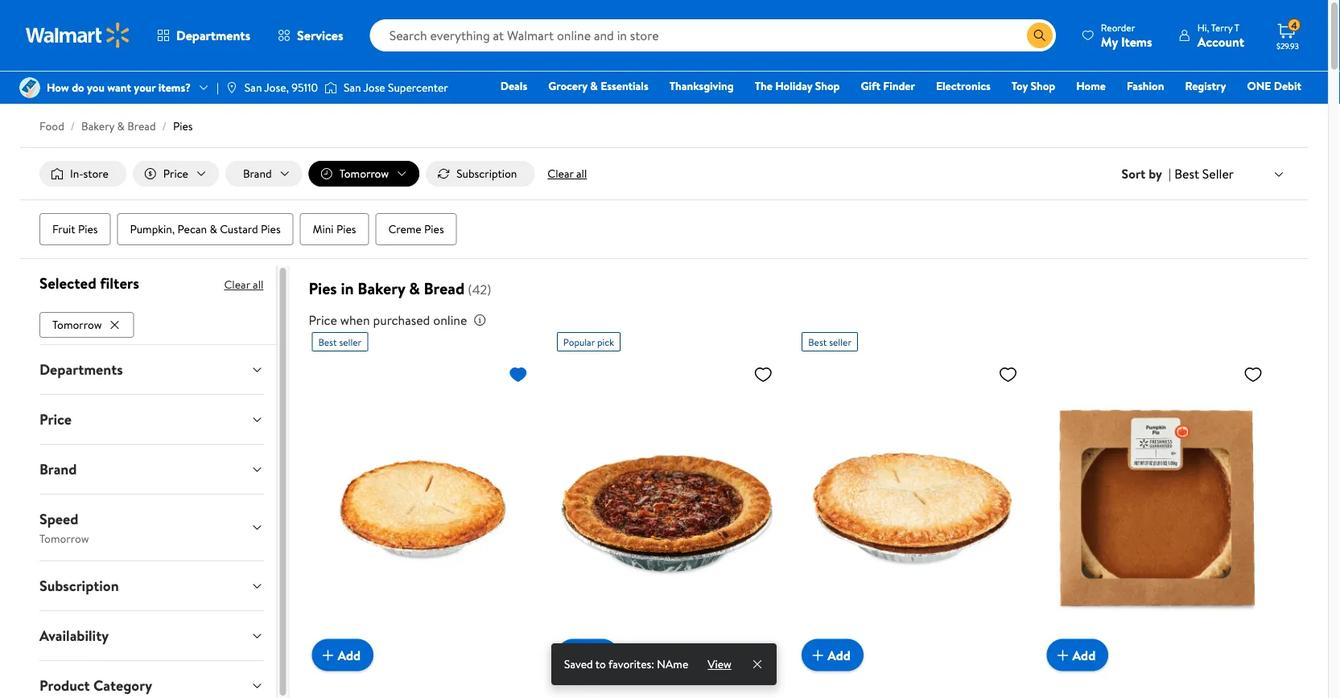 Task type: vqa. For each thing, say whether or not it's contained in the screenshot.
Customer Rating tab
no



Task type: locate. For each thing, give the bounding box(es) containing it.
selected
[[39, 273, 96, 294]]

freshness guaranteed mini pecan pie, 4 oz image
[[557, 358, 779, 659]]

san jose, 95110
[[245, 80, 318, 95]]

subscription inside button
[[457, 166, 517, 182]]

0 vertical spatial clear all button
[[541, 161, 594, 187]]

1 horizontal spatial /
[[162, 118, 167, 134]]

san jose supercenter
[[344, 80, 448, 95]]

price button
[[133, 161, 219, 187], [27, 395, 276, 444]]

2 best seller from the left
[[808, 335, 852, 349]]

brand up speed
[[39, 460, 77, 480]]

bread down your
[[127, 118, 156, 134]]

add
[[338, 647, 361, 665], [583, 647, 606, 665], [828, 647, 851, 665], [1073, 647, 1096, 665]]

toy
[[1012, 78, 1028, 94]]

terry
[[1212, 21, 1233, 34]]

price inside sort and filter section element
[[163, 166, 188, 182]]

1 horizontal spatial san
[[344, 80, 361, 95]]

& up purchased
[[409, 277, 420, 300]]

add to cart image
[[318, 646, 338, 666], [808, 646, 828, 666]]

bakery
[[81, 118, 115, 134], [358, 277, 405, 300]]

2 vertical spatial price
[[39, 410, 72, 430]]

applied filters section element
[[39, 273, 139, 294]]

0 horizontal spatial bakery
[[81, 118, 115, 134]]

tomorrow up 'mini pies'
[[339, 166, 389, 182]]

price button down 'departments' 'tab'
[[27, 395, 276, 444]]

1 vertical spatial clear all button
[[224, 272, 264, 298]]

san for san jose supercenter
[[344, 80, 361, 95]]

custard
[[220, 221, 258, 237]]

food / bakery & bread / pies
[[39, 118, 193, 134]]

best
[[1175, 165, 1200, 183], [318, 335, 337, 349], [808, 335, 827, 349]]

 image
[[19, 77, 40, 98], [324, 80, 337, 96], [225, 81, 238, 94]]

0 horizontal spatial best
[[318, 335, 337, 349]]

0 horizontal spatial subscription
[[39, 576, 119, 596]]

 image for how do you want your items?
[[19, 77, 40, 98]]

1 vertical spatial |
[[1169, 165, 1172, 183]]

bread for in
[[424, 277, 465, 300]]

0 vertical spatial clear all
[[548, 166, 587, 182]]

saved to favorites: name
[[564, 657, 689, 673]]

seller for freshness guaranteed apple pie, 4 in, 3.5 oz image
[[829, 335, 852, 349]]

best seller button
[[1172, 163, 1289, 185]]

1 vertical spatial clear all
[[224, 277, 264, 293]]

shop inside the holiday shop link
[[815, 78, 840, 94]]

2 horizontal spatial price
[[309, 312, 337, 329]]

0 horizontal spatial bread
[[127, 118, 156, 134]]

tomorrow button
[[309, 161, 420, 187]]

pumpkin, pecan & custard pies
[[130, 221, 281, 237]]

tomorrow inside speed tab
[[39, 531, 89, 546]]

gift finder
[[861, 78, 915, 94]]

san left jose,
[[245, 80, 262, 95]]

bread up online
[[424, 277, 465, 300]]

1 vertical spatial bakery
[[358, 277, 405, 300]]

0 vertical spatial all
[[576, 166, 587, 182]]

shop right toy
[[1031, 78, 1056, 94]]

add for freshness guaranteed mini cherry pie, 4 oz image
[[338, 647, 361, 665]]

& down want
[[117, 118, 125, 134]]

subscription
[[457, 166, 517, 182], [39, 576, 119, 596]]

1 horizontal spatial price
[[163, 166, 188, 182]]

1 horizontal spatial departments
[[176, 27, 250, 44]]

1 best seller from the left
[[318, 335, 362, 349]]

1 horizontal spatial add to cart image
[[1054, 646, 1073, 666]]

0 horizontal spatial clear
[[224, 277, 250, 293]]

mini
[[313, 221, 334, 237]]

san
[[245, 80, 262, 95], [344, 80, 361, 95]]

remove from favorites list, freshness guaranteed mini cherry pie, 4 oz image
[[509, 365, 528, 385]]

all
[[576, 166, 587, 182], [253, 277, 264, 293]]

supercenter
[[388, 80, 448, 95]]

favorites:
[[609, 657, 655, 673]]

1 vertical spatial all
[[253, 277, 264, 293]]

one debit link
[[1240, 77, 1309, 95]]

1 vertical spatial brand
[[39, 460, 77, 480]]

pumpkin, pecan & custard pies link
[[117, 213, 294, 246]]

shop right holiday
[[815, 78, 840, 94]]

brand up custard
[[243, 166, 272, 182]]

all for right clear all button
[[576, 166, 587, 182]]

close image
[[751, 659, 764, 672]]

0 vertical spatial subscription
[[457, 166, 517, 182]]

0 horizontal spatial /
[[71, 118, 75, 134]]

popular
[[563, 335, 595, 349]]

1 vertical spatial subscription
[[39, 576, 119, 596]]

0 vertical spatial departments
[[176, 27, 250, 44]]

4 add from the left
[[1073, 647, 1096, 665]]

2 add button from the left
[[557, 640, 619, 672]]

clear inside sort and filter section element
[[548, 166, 574, 182]]

add to cart image for freshness guaranteed mini cherry pie, 4 oz image
[[318, 646, 338, 666]]

0 horizontal spatial add to cart image
[[318, 646, 338, 666]]

how
[[47, 80, 69, 95]]

grocery & essentials link
[[541, 77, 656, 95]]

deals link
[[493, 77, 535, 95]]

you
[[87, 80, 105, 95]]

1 horizontal spatial bakery
[[358, 277, 405, 300]]

toy shop
[[1012, 78, 1056, 94]]

0 horizontal spatial brand
[[39, 460, 77, 480]]

1 vertical spatial clear
[[224, 277, 250, 293]]

2 shop from the left
[[1031, 78, 1056, 94]]

add for freshness guaranteed mini pecan pie, 4 oz image
[[583, 647, 606, 665]]

in-store button
[[39, 161, 126, 187]]

tomorrow down speed
[[39, 531, 89, 546]]

& right grocery
[[590, 78, 598, 94]]

best seller
[[318, 335, 362, 349], [808, 335, 852, 349]]

product category tab
[[27, 662, 276, 699]]

1 san from the left
[[245, 80, 262, 95]]

jose,
[[264, 80, 289, 95]]

name
[[657, 657, 689, 673]]

deals
[[501, 78, 528, 94]]

jose
[[364, 80, 385, 95]]

grocery
[[548, 78, 588, 94]]

price button down pies "link"
[[133, 161, 219, 187]]

1 horizontal spatial best seller
[[808, 335, 852, 349]]

1 vertical spatial brand button
[[27, 445, 276, 494]]

brand
[[243, 166, 272, 182], [39, 460, 77, 480]]

brand button down price tab
[[27, 445, 276, 494]]

2 horizontal spatial best
[[1175, 165, 1200, 183]]

0 horizontal spatial price
[[39, 410, 72, 430]]

0 vertical spatial brand
[[243, 166, 272, 182]]

Walmart Site-Wide search field
[[370, 19, 1056, 52]]

food
[[39, 118, 64, 134]]

one
[[1247, 78, 1272, 94]]

1 horizontal spatial all
[[576, 166, 587, 182]]

1 add from the left
[[338, 647, 361, 665]]

fruit
[[52, 221, 75, 237]]

0 horizontal spatial all
[[253, 277, 264, 293]]

in
[[341, 277, 354, 300]]

1 seller from the left
[[339, 335, 362, 349]]

add to cart image for freshness guaranteed mini pecan pie, 4 oz image
[[563, 646, 583, 666]]

1 vertical spatial tomorrow
[[52, 317, 102, 333]]

departments
[[176, 27, 250, 44], [39, 360, 123, 380]]

1 vertical spatial bread
[[424, 277, 465, 300]]

&
[[590, 78, 598, 94], [117, 118, 125, 134], [210, 221, 217, 237], [409, 277, 420, 300]]

best seller for freshness guaranteed mini cherry pie, 4 oz image
[[318, 335, 362, 349]]

bakery up the price when purchased online
[[358, 277, 405, 300]]

add for freshness guaranteed 10 inch pumpkin pie image
[[1073, 647, 1096, 665]]

1 shop from the left
[[815, 78, 840, 94]]

1 vertical spatial price
[[309, 312, 337, 329]]

tomorrow list item
[[39, 309, 137, 338]]

0 horizontal spatial best seller
[[318, 335, 362, 349]]

2 add to cart image from the left
[[1054, 646, 1073, 666]]

0 vertical spatial bread
[[127, 118, 156, 134]]

pies
[[173, 118, 193, 134], [78, 221, 98, 237], [261, 221, 281, 237], [336, 221, 356, 237], [424, 221, 444, 237], [309, 277, 337, 300]]

pies left in
[[309, 277, 337, 300]]

toy shop link
[[1005, 77, 1063, 95]]

1 horizontal spatial shop
[[1031, 78, 1056, 94]]

add button
[[312, 640, 374, 672], [557, 640, 619, 672], [802, 640, 864, 672], [1047, 640, 1109, 672]]

0 horizontal spatial seller
[[339, 335, 362, 349]]

fruit pies
[[52, 221, 98, 237]]

2 add to cart image from the left
[[808, 646, 828, 666]]

brand tab
[[27, 445, 276, 494]]

0 vertical spatial |
[[217, 80, 219, 95]]

1 add button from the left
[[312, 640, 374, 672]]

1 horizontal spatial clear all
[[548, 166, 587, 182]]

mini pies
[[313, 221, 356, 237]]

/ right food
[[71, 118, 75, 134]]

clear down custard
[[224, 277, 250, 293]]

price inside tab
[[39, 410, 72, 430]]

0 horizontal spatial add to cart image
[[563, 646, 583, 666]]

the holiday shop link
[[748, 77, 847, 95]]

 image right 95110
[[324, 80, 337, 96]]

saved
[[564, 657, 593, 673]]

0 vertical spatial clear
[[548, 166, 574, 182]]

pies right mini
[[336, 221, 356, 237]]

by
[[1149, 165, 1163, 183]]

1 horizontal spatial brand
[[243, 166, 272, 182]]

purchased
[[373, 312, 430, 329]]

add to cart image
[[563, 646, 583, 666], [1054, 646, 1073, 666]]

0 horizontal spatial san
[[245, 80, 262, 95]]

0 vertical spatial price
[[163, 166, 188, 182]]

|
[[217, 80, 219, 95], [1169, 165, 1172, 183]]

2 san from the left
[[344, 80, 361, 95]]

brand button up custard
[[225, 161, 302, 187]]

pies right creme
[[424, 221, 444, 237]]

 image left how
[[19, 77, 40, 98]]

product
[[39, 676, 90, 696]]

| right 'items?'
[[217, 80, 219, 95]]

0 horizontal spatial shop
[[815, 78, 840, 94]]

availability tab
[[27, 612, 276, 661]]

hi, terry t account
[[1198, 21, 1245, 50]]

to
[[596, 657, 606, 673]]

1 vertical spatial departments
[[39, 360, 123, 380]]

1 horizontal spatial add to cart image
[[808, 646, 828, 666]]

1 vertical spatial price button
[[27, 395, 276, 444]]

2 seller from the left
[[829, 335, 852, 349]]

bread for /
[[127, 118, 156, 134]]

 image left jose,
[[225, 81, 238, 94]]

1 horizontal spatial |
[[1169, 165, 1172, 183]]

0 horizontal spatial |
[[217, 80, 219, 95]]

best for freshness guaranteed apple pie, 4 in, 3.5 oz image
[[808, 335, 827, 349]]

freshness guaranteed 10 inch pumpkin pie image
[[1047, 358, 1270, 659]]

/
[[71, 118, 75, 134], [162, 118, 167, 134]]

san left jose
[[344, 80, 361, 95]]

1 horizontal spatial best
[[808, 335, 827, 349]]

departments up 'items?'
[[176, 27, 250, 44]]

0 horizontal spatial departments
[[39, 360, 123, 380]]

creme
[[388, 221, 422, 237]]

3 add button from the left
[[802, 640, 864, 672]]

1 add to cart image from the left
[[318, 646, 338, 666]]

2 add from the left
[[583, 647, 606, 665]]

1 add to cart image from the left
[[563, 646, 583, 666]]

pies right fruit
[[78, 221, 98, 237]]

clear
[[548, 166, 574, 182], [224, 277, 250, 293]]

bakery down the 'you'
[[81, 118, 115, 134]]

product category
[[39, 676, 152, 696]]

all inside sort and filter section element
[[576, 166, 587, 182]]

best seller for freshness guaranteed apple pie, 4 in, 3.5 oz image
[[808, 335, 852, 349]]

departments down tomorrow button
[[39, 360, 123, 380]]

& right pecan
[[210, 221, 217, 237]]

0 horizontal spatial  image
[[19, 77, 40, 98]]

 image for san jose, 95110
[[225, 81, 238, 94]]

departments button
[[27, 345, 276, 394]]

4 add button from the left
[[1047, 640, 1109, 672]]

2 vertical spatial tomorrow
[[39, 531, 89, 546]]

shop inside toy shop link
[[1031, 78, 1056, 94]]

1 horizontal spatial  image
[[225, 81, 238, 94]]

pies down 'items?'
[[173, 118, 193, 134]]

3 add from the left
[[828, 647, 851, 665]]

in-
[[70, 166, 83, 182]]

pies in bakery & bread (42)
[[309, 277, 491, 300]]

1 horizontal spatial seller
[[829, 335, 852, 349]]

walmart+ link
[[1247, 100, 1309, 117]]

tomorrow down selected
[[52, 317, 102, 333]]

add to cart image for freshness guaranteed 10 inch pumpkin pie image
[[1054, 646, 1073, 666]]

1 horizontal spatial clear
[[548, 166, 574, 182]]

| right by
[[1169, 165, 1172, 183]]

0 vertical spatial tomorrow
[[339, 166, 389, 182]]

clear all inside sort and filter section element
[[548, 166, 587, 182]]

1 horizontal spatial subscription
[[457, 166, 517, 182]]

/ left pies "link"
[[162, 118, 167, 134]]

2 horizontal spatial  image
[[324, 80, 337, 96]]

food link
[[39, 118, 64, 134]]

brand button
[[225, 161, 302, 187], [27, 445, 276, 494]]

san for san jose, 95110
[[245, 80, 262, 95]]

1 horizontal spatial bread
[[424, 277, 465, 300]]

registry link
[[1178, 77, 1234, 95]]

1 horizontal spatial clear all button
[[541, 161, 594, 187]]

0 vertical spatial bakery
[[81, 118, 115, 134]]

clear right subscription button
[[548, 166, 574, 182]]

best inside dropdown button
[[1175, 165, 1200, 183]]



Task type: describe. For each thing, give the bounding box(es) containing it.
all for clear all button to the left
[[253, 277, 264, 293]]

95110
[[292, 80, 318, 95]]

add to favorites list, freshness guaranteed mini pecan pie, 4 oz image
[[754, 365, 773, 385]]

finder
[[883, 78, 915, 94]]

hi,
[[1198, 21, 1210, 34]]

services button
[[264, 16, 357, 55]]

best for freshness guaranteed mini cherry pie, 4 oz image
[[318, 335, 337, 349]]

essentials
[[601, 78, 649, 94]]

subscription button
[[27, 562, 276, 611]]

my
[[1101, 33, 1118, 50]]

view button
[[701, 644, 738, 686]]

$29.93
[[1277, 40, 1299, 51]]

search icon image
[[1034, 29, 1046, 42]]

walmart image
[[26, 23, 130, 48]]

1 / from the left
[[71, 118, 75, 134]]

pies right custard
[[261, 221, 281, 237]]

departments inside departments dropdown button
[[39, 360, 123, 380]]

fruit pies link
[[39, 213, 111, 246]]

registry
[[1185, 78, 1226, 94]]

0 vertical spatial price button
[[133, 161, 219, 187]]

add to favorites list, freshness guaranteed 10 inch pumpkin pie image
[[1244, 365, 1263, 385]]

seller
[[1203, 165, 1234, 183]]

departments inside departments popup button
[[176, 27, 250, 44]]

electronics link
[[929, 77, 998, 95]]

(42)
[[468, 281, 491, 299]]

brand inside sort and filter section element
[[243, 166, 272, 182]]

speed tab
[[27, 495, 276, 561]]

0 horizontal spatial clear all
[[224, 277, 264, 293]]

0 vertical spatial brand button
[[225, 161, 302, 187]]

subscription button
[[426, 161, 535, 187]]

mini pies link
[[300, 213, 369, 246]]

subscription inside dropdown button
[[39, 576, 119, 596]]

view
[[708, 657, 732, 673]]

add button for freshness guaranteed 10 inch pumpkin pie image
[[1047, 640, 1109, 672]]

subscription tab
[[27, 562, 276, 611]]

gift finder link
[[854, 77, 923, 95]]

electronics
[[936, 78, 991, 94]]

filters
[[100, 273, 139, 294]]

thanksgiving link
[[662, 77, 741, 95]]

account
[[1198, 33, 1245, 50]]

2 / from the left
[[162, 118, 167, 134]]

freshness guaranteed mini cherry pie, 4 oz image
[[312, 358, 534, 659]]

bakery for /
[[81, 118, 115, 134]]

tomorrow inside button
[[52, 317, 102, 333]]

reorder my items
[[1101, 21, 1153, 50]]

t
[[1235, 21, 1240, 34]]

speed
[[39, 509, 78, 530]]

seller for freshness guaranteed mini cherry pie, 4 oz image
[[339, 335, 362, 349]]

one debit walmart+
[[1247, 78, 1302, 116]]

creme pies link
[[376, 213, 457, 246]]

creme pies
[[388, 221, 444, 237]]

brand inside tab
[[39, 460, 77, 480]]

price tab
[[27, 395, 276, 444]]

pies link
[[173, 118, 193, 134]]

holiday
[[775, 78, 813, 94]]

sort
[[1122, 165, 1146, 183]]

add button for freshness guaranteed mini pecan pie, 4 oz image
[[557, 640, 619, 672]]

fashion link
[[1120, 77, 1172, 95]]

thanksgiving
[[670, 78, 734, 94]]

product category button
[[27, 662, 276, 699]]

departments tab
[[27, 345, 276, 394]]

tomorrow inside dropdown button
[[339, 166, 389, 182]]

add for freshness guaranteed apple pie, 4 in, 3.5 oz image
[[828, 647, 851, 665]]

how do you want your items?
[[47, 80, 191, 95]]

reorder
[[1101, 21, 1135, 34]]

Search search field
[[370, 19, 1056, 52]]

best seller
[[1175, 165, 1234, 183]]

fashion
[[1127, 78, 1164, 94]]

debit
[[1274, 78, 1302, 94]]

 image for san jose supercenter
[[324, 80, 337, 96]]

pumpkin,
[[130, 221, 175, 237]]

the
[[755, 78, 773, 94]]

availability button
[[27, 612, 276, 661]]

add button for freshness guaranteed apple pie, 4 in, 3.5 oz image
[[802, 640, 864, 672]]

departments button
[[143, 16, 264, 55]]

store
[[83, 166, 109, 182]]

services
[[297, 27, 343, 44]]

| inside sort and filter section element
[[1169, 165, 1172, 183]]

home link
[[1069, 77, 1113, 95]]

do
[[72, 80, 84, 95]]

sort and filter section element
[[20, 148, 1308, 200]]

popular pick
[[563, 335, 614, 349]]

online
[[433, 312, 467, 329]]

add button for freshness guaranteed mini cherry pie, 4 oz image
[[312, 640, 374, 672]]

the holiday shop
[[755, 78, 840, 94]]

add to cart image for freshness guaranteed apple pie, 4 in, 3.5 oz image
[[808, 646, 828, 666]]

0 horizontal spatial clear all button
[[224, 272, 264, 298]]

your
[[134, 80, 156, 95]]

freshness guaranteed apple pie, 4 in, 3.5 oz image
[[802, 358, 1025, 659]]

want
[[107, 80, 131, 95]]

legal information image
[[474, 314, 487, 327]]

items?
[[158, 80, 191, 95]]

speed tomorrow
[[39, 509, 89, 546]]

4
[[1292, 18, 1298, 32]]

pick
[[597, 335, 614, 349]]

gift
[[861, 78, 881, 94]]

in-store
[[70, 166, 109, 182]]

add to favorites list, freshness guaranteed apple pie, 4 in, 3.5 oz image
[[999, 365, 1018, 385]]

price when purchased online
[[309, 312, 467, 329]]

home
[[1077, 78, 1106, 94]]

category
[[93, 676, 152, 696]]

walmart+
[[1254, 101, 1302, 116]]

bakery for in
[[358, 277, 405, 300]]

sort by |
[[1122, 165, 1172, 183]]



